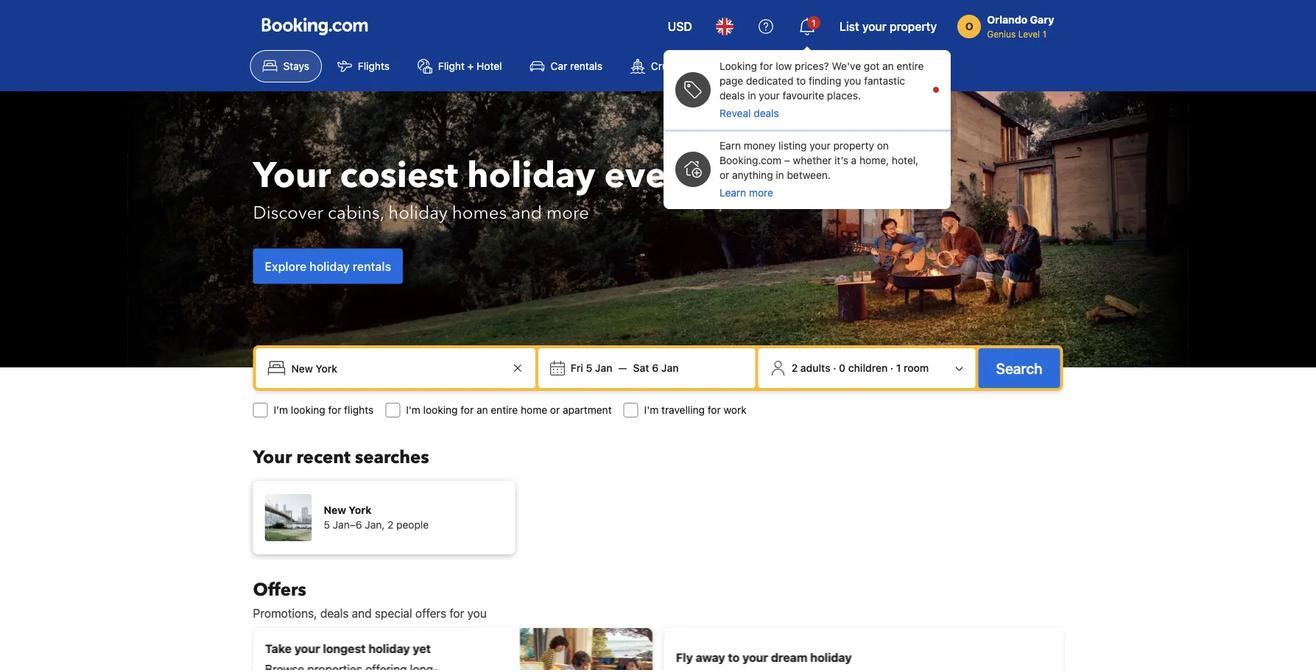 Task type: vqa. For each thing, say whether or not it's contained in the screenshot.
for related to I'm looking for an entire home or apartment
yes



Task type: locate. For each thing, give the bounding box(es) containing it.
1 vertical spatial deals
[[754, 107, 779, 119]]

your for recent
[[253, 445, 292, 469]]

1 vertical spatial in
[[776, 169, 784, 181]]

0 vertical spatial in
[[748, 89, 756, 102]]

1 horizontal spatial deals
[[720, 89, 745, 102]]

home,
[[859, 154, 889, 166]]

looking right i'm
[[291, 404, 325, 416]]

to
[[796, 75, 806, 87], [728, 651, 739, 665]]

you right the "offers"
[[467, 606, 487, 620]]

1 horizontal spatial i'm
[[644, 404, 659, 416]]

money
[[744, 140, 776, 152]]

longest
[[323, 642, 365, 656]]

1 left 'room' on the right bottom
[[896, 362, 901, 374]]

rentals right car
[[570, 60, 602, 72]]

entire left home
[[491, 404, 518, 416]]

0 horizontal spatial you
[[467, 606, 487, 620]]

an left home
[[476, 404, 488, 416]]

holiday
[[467, 151, 595, 200], [388, 201, 448, 225], [309, 259, 350, 273], [368, 642, 410, 656], [810, 651, 851, 665]]

2 · from the left
[[890, 362, 893, 374]]

1 horizontal spatial in
[[776, 169, 784, 181]]

deals right reveal
[[754, 107, 779, 119]]

rentals down cabins,
[[353, 259, 391, 273]]

1 your from the top
[[253, 151, 331, 200]]

jan,
[[365, 519, 385, 531]]

for up dedicated
[[760, 60, 773, 72]]

2 left adults on the right of page
[[791, 362, 798, 374]]

0 horizontal spatial to
[[728, 651, 739, 665]]

1 vertical spatial an
[[476, 404, 488, 416]]

0 vertical spatial and
[[511, 201, 542, 225]]

2 i'm from the left
[[644, 404, 659, 416]]

0 vertical spatial entire
[[897, 60, 924, 72]]

flights link
[[325, 50, 402, 82]]

0 horizontal spatial jan
[[595, 362, 612, 374]]

2 vertical spatial 1
[[896, 362, 901, 374]]

i'm looking for flights
[[274, 404, 374, 416]]

2 looking from the left
[[423, 404, 458, 416]]

1 horizontal spatial rentals
[[570, 60, 602, 72]]

holiday inside explore holiday rentals link
[[309, 259, 350, 273]]

offers promotions, deals and special offers for you
[[253, 578, 487, 620]]

and left special
[[352, 606, 372, 620]]

your down i'm
[[253, 445, 292, 469]]

room
[[904, 362, 929, 374]]

1 horizontal spatial to
[[796, 75, 806, 87]]

0 vertical spatial to
[[796, 75, 806, 87]]

1 horizontal spatial property
[[890, 20, 937, 34]]

holiday right explore
[[309, 259, 350, 273]]

to up favourite at right top
[[796, 75, 806, 87]]

2 horizontal spatial 1
[[1042, 29, 1046, 39]]

1 horizontal spatial or
[[720, 169, 729, 181]]

· right 'children'
[[890, 362, 893, 374]]

0 horizontal spatial 5
[[324, 519, 330, 531]]

0 horizontal spatial deals
[[320, 606, 349, 620]]

2 vertical spatial deals
[[320, 606, 349, 620]]

homes
[[452, 201, 507, 225]]

flights
[[358, 60, 390, 72]]

airport taxis
[[836, 60, 894, 72]]

5
[[586, 362, 592, 374], [324, 519, 330, 531]]

1 horizontal spatial 5
[[586, 362, 592, 374]]

2 adults · 0 children · 1 room
[[791, 362, 929, 374]]

for left home
[[460, 404, 474, 416]]

looking
[[291, 404, 325, 416], [423, 404, 458, 416]]

in for between.
[[776, 169, 784, 181]]

property up taxis
[[890, 20, 937, 34]]

deals inside offers promotions, deals and special offers for you
[[320, 606, 349, 620]]

dream
[[771, 651, 807, 665]]

page
[[720, 75, 743, 87]]

0 vertical spatial 2
[[791, 362, 798, 374]]

you
[[844, 75, 861, 87], [467, 606, 487, 620]]

Where are you going? field
[[285, 355, 509, 381]]

more
[[749, 187, 773, 199], [547, 201, 589, 225]]

to right away
[[728, 651, 739, 665]]

in inside looking for low prices? we've got an entire page dedicated to finding you fantastic deals in your favourite places. reveal deals
[[748, 89, 756, 102]]

2 inside new york 5 jan–6 jan, 2 people
[[387, 519, 394, 531]]

0 vertical spatial 1
[[812, 18, 816, 28]]

1 horizontal spatial 1
[[896, 362, 901, 374]]

0 horizontal spatial 1
[[812, 18, 816, 28]]

holiday down cosiest
[[388, 201, 448, 225]]

flight + hotel
[[438, 60, 502, 72]]

i'm
[[406, 404, 420, 416], [644, 404, 659, 416]]

1 horizontal spatial ·
[[890, 362, 893, 374]]

·
[[833, 362, 836, 374], [890, 362, 893, 374]]

1 looking from the left
[[291, 404, 325, 416]]

for left flights
[[328, 404, 341, 416]]

0 vertical spatial an
[[882, 60, 894, 72]]

flight + hotel link
[[405, 50, 514, 82]]

property inside earn money listing your property on booking.com – whether it's a home, hotel, or anything in between. learn more
[[833, 140, 874, 152]]

1 inside dropdown button
[[812, 18, 816, 28]]

jan–6
[[333, 519, 362, 531]]

whether
[[793, 154, 832, 166]]

1 vertical spatial 2
[[387, 519, 394, 531]]

0 vertical spatial more
[[749, 187, 773, 199]]

6
[[652, 362, 659, 374]]

entire right taxis
[[897, 60, 924, 72]]

and
[[511, 201, 542, 225], [352, 606, 372, 620]]

property
[[890, 20, 937, 34], [833, 140, 874, 152]]

take your longest holiday yet image
[[520, 628, 652, 670]]

cruises
[[651, 60, 687, 72]]

1 horizontal spatial looking
[[423, 404, 458, 416]]

1 vertical spatial you
[[467, 606, 487, 620]]

entire
[[897, 60, 924, 72], [491, 404, 518, 416]]

for
[[760, 60, 773, 72], [328, 404, 341, 416], [460, 404, 474, 416], [708, 404, 721, 416], [450, 606, 464, 620]]

0 horizontal spatial rentals
[[353, 259, 391, 273]]

deals
[[720, 89, 745, 102], [754, 107, 779, 119], [320, 606, 349, 620]]

0 vertical spatial you
[[844, 75, 861, 87]]

or
[[720, 169, 729, 181], [550, 404, 560, 416]]

1 horizontal spatial more
[[749, 187, 773, 199]]

cabins,
[[328, 201, 384, 225]]

dedicated
[[746, 75, 793, 87]]

1 vertical spatial and
[[352, 606, 372, 620]]

1 horizontal spatial entire
[[897, 60, 924, 72]]

0 vertical spatial or
[[720, 169, 729, 181]]

1 vertical spatial 1
[[1042, 29, 1046, 39]]

low
[[776, 60, 792, 72]]

jan
[[595, 362, 612, 374], [661, 362, 679, 374]]

rentals
[[570, 60, 602, 72], [353, 259, 391, 273]]

an up fantastic
[[882, 60, 894, 72]]

0 horizontal spatial or
[[550, 404, 560, 416]]

sat 6 jan button
[[627, 355, 685, 381]]

new
[[324, 504, 346, 516]]

or up the learn
[[720, 169, 729, 181]]

0 horizontal spatial and
[[352, 606, 372, 620]]

—
[[618, 362, 627, 374]]

attractions
[[735, 60, 788, 72]]

your down dedicated
[[759, 89, 780, 102]]

hotel,
[[892, 154, 918, 166]]

1 down the gary
[[1042, 29, 1046, 39]]

and right homes at left top
[[511, 201, 542, 225]]

we've
[[832, 60, 861, 72]]

1 horizontal spatial 2
[[791, 362, 798, 374]]

your up discover
[[253, 151, 331, 200]]

0 vertical spatial your
[[253, 151, 331, 200]]

1 vertical spatial to
[[728, 651, 739, 665]]

property up a
[[833, 140, 874, 152]]

your inside your cosiest holiday ever discover cabins, holiday homes and more
[[253, 151, 331, 200]]

5 right the fri
[[586, 362, 592, 374]]

holiday left yet
[[368, 642, 410, 656]]

1
[[812, 18, 816, 28], [1042, 29, 1046, 39], [896, 362, 901, 374]]

1 vertical spatial your
[[253, 445, 292, 469]]

or right home
[[550, 404, 560, 416]]

0 horizontal spatial property
[[833, 140, 874, 152]]

· left 0
[[833, 362, 836, 374]]

0 horizontal spatial an
[[476, 404, 488, 416]]

fri 5 jan — sat 6 jan
[[571, 362, 679, 374]]

holiday up homes at left top
[[467, 151, 595, 200]]

1 i'm from the left
[[406, 404, 420, 416]]

0 horizontal spatial entire
[[491, 404, 518, 416]]

0 horizontal spatial ·
[[833, 362, 836, 374]]

your
[[253, 151, 331, 200], [253, 445, 292, 469]]

2 inside button
[[791, 362, 798, 374]]

0 vertical spatial 5
[[586, 362, 592, 374]]

people
[[396, 519, 429, 531]]

for left work
[[708, 404, 721, 416]]

list your property link
[[831, 9, 946, 44]]

1 horizontal spatial jan
[[661, 362, 679, 374]]

your left dream at the right bottom
[[742, 651, 768, 665]]

1 horizontal spatial and
[[511, 201, 542, 225]]

in inside earn money listing your property on booking.com – whether it's a home, hotel, or anything in between. learn more
[[776, 169, 784, 181]]

0 horizontal spatial 2
[[387, 519, 394, 531]]

explore holiday rentals link
[[253, 249, 403, 284]]

2 right the jan, at the left of the page
[[387, 519, 394, 531]]

2
[[791, 362, 798, 374], [387, 519, 394, 531]]

deals up the 'longest'
[[320, 606, 349, 620]]

you down airport
[[844, 75, 861, 87]]

places.
[[827, 89, 861, 102]]

1 horizontal spatial you
[[844, 75, 861, 87]]

or inside earn money listing your property on booking.com – whether it's a home, hotel, or anything in between. learn more
[[720, 169, 729, 181]]

0 horizontal spatial i'm
[[406, 404, 420, 416]]

your up whether
[[810, 140, 831, 152]]

to inside looking for low prices? we've got an entire page dedicated to finding you fantastic deals in your favourite places. reveal deals
[[796, 75, 806, 87]]

in right 'anything'
[[776, 169, 784, 181]]

0 horizontal spatial in
[[748, 89, 756, 102]]

between.
[[787, 169, 831, 181]]

jan right 6
[[661, 362, 679, 374]]

0 horizontal spatial more
[[547, 201, 589, 225]]

1 vertical spatial property
[[833, 140, 874, 152]]

1 horizontal spatial an
[[882, 60, 894, 72]]

2 your from the top
[[253, 445, 292, 469]]

1 jan from the left
[[595, 362, 612, 374]]

in down dedicated
[[748, 89, 756, 102]]

for right the "offers"
[[450, 606, 464, 620]]

jan left —
[[595, 362, 612, 374]]

cruises link
[[618, 50, 699, 82]]

looking down 'where are you going?' "field"
[[423, 404, 458, 416]]

i'm for i'm travelling for work
[[644, 404, 659, 416]]

car rentals link
[[517, 50, 615, 82]]

5 down the new
[[324, 519, 330, 531]]

i'm left travelling in the right bottom of the page
[[644, 404, 659, 416]]

your
[[862, 20, 887, 34], [759, 89, 780, 102], [810, 140, 831, 152], [294, 642, 320, 656], [742, 651, 768, 665]]

1 vertical spatial 5
[[324, 519, 330, 531]]

fly
[[676, 651, 693, 665]]

for for i'm looking for flights
[[328, 404, 341, 416]]

1 vertical spatial more
[[547, 201, 589, 225]]

0 vertical spatial property
[[890, 20, 937, 34]]

0 horizontal spatial looking
[[291, 404, 325, 416]]

away
[[695, 651, 725, 665]]

2 horizontal spatial deals
[[754, 107, 779, 119]]

1 left list
[[812, 18, 816, 28]]

i'm down 'where are you going?' "field"
[[406, 404, 420, 416]]

1 vertical spatial entire
[[491, 404, 518, 416]]

1 vertical spatial or
[[550, 404, 560, 416]]

deals down page
[[720, 89, 745, 102]]



Task type: describe. For each thing, give the bounding box(es) containing it.
flight
[[438, 60, 465, 72]]

looking for low prices? we've got an entire page dedicated to finding you fantastic deals in your favourite places. reveal deals
[[720, 60, 924, 119]]

1 inside button
[[896, 362, 901, 374]]

looking
[[720, 60, 757, 72]]

i'm travelling for work
[[644, 404, 746, 416]]

your right the take
[[294, 642, 320, 656]]

learn
[[720, 187, 746, 199]]

new york 5 jan–6 jan, 2 people
[[324, 504, 429, 531]]

explore holiday rentals
[[265, 259, 391, 273]]

finding
[[809, 75, 841, 87]]

listing
[[778, 140, 807, 152]]

1 vertical spatial rentals
[[353, 259, 391, 273]]

taxis
[[872, 60, 894, 72]]

earn
[[720, 140, 741, 152]]

for for i'm looking for an entire home or apartment
[[460, 404, 474, 416]]

take your longest holiday yet
[[265, 642, 430, 656]]

more inside earn money listing your property on booking.com – whether it's a home, hotel, or anything in between. learn more
[[749, 187, 773, 199]]

flights
[[344, 404, 374, 416]]

offers
[[253, 578, 306, 602]]

adults
[[800, 362, 830, 374]]

your cosiest holiday ever discover cabins, holiday homes and more
[[253, 151, 680, 225]]

your inside earn money listing your property on booking.com – whether it's a home, hotel, or anything in between. learn more
[[810, 140, 831, 152]]

car rentals
[[551, 60, 602, 72]]

take
[[265, 642, 291, 656]]

1 inside orlando gary genius level 1
[[1042, 29, 1046, 39]]

fri
[[571, 362, 583, 374]]

1 button
[[789, 9, 825, 44]]

+
[[467, 60, 474, 72]]

level
[[1018, 29, 1040, 39]]

children
[[848, 362, 888, 374]]

your for cosiest
[[253, 151, 331, 200]]

orlando gary genius level 1
[[987, 14, 1054, 39]]

holiday right dream at the right bottom
[[810, 651, 851, 665]]

cosiest
[[340, 151, 458, 200]]

i'm looking for an entire home or apartment
[[406, 404, 612, 416]]

search
[[996, 359, 1042, 377]]

in for your
[[748, 89, 756, 102]]

fri 5 jan button
[[565, 355, 618, 381]]

work
[[724, 404, 746, 416]]

your right list
[[862, 20, 887, 34]]

your inside looking for low prices? we've got an entire page dedicated to finding you fantastic deals in your favourite places. reveal deals
[[759, 89, 780, 102]]

5 inside new york 5 jan–6 jan, 2 people
[[324, 519, 330, 531]]

more inside your cosiest holiday ever discover cabins, holiday homes and more
[[547, 201, 589, 225]]

and inside your cosiest holiday ever discover cabins, holiday homes and more
[[511, 201, 542, 225]]

on
[[877, 140, 889, 152]]

your recent searches
[[253, 445, 429, 469]]

favourite
[[783, 89, 824, 102]]

booking.com
[[720, 154, 781, 166]]

discover
[[253, 201, 323, 225]]

promotions,
[[253, 606, 317, 620]]

1 · from the left
[[833, 362, 836, 374]]

explore
[[265, 259, 307, 273]]

your account menu orlando gary genius level 1 element
[[958, 7, 1060, 41]]

an inside looking for low prices? we've got an entire page dedicated to finding you fantastic deals in your favourite places. reveal deals
[[882, 60, 894, 72]]

0
[[839, 362, 846, 374]]

recent
[[296, 445, 351, 469]]

searches
[[355, 445, 429, 469]]

travelling
[[661, 404, 705, 416]]

earn money listing your property on booking.com – whether it's a home, hotel, or anything in between. learn more
[[720, 140, 918, 199]]

fly away to your dream holiday
[[676, 651, 851, 665]]

hotel
[[477, 60, 502, 72]]

for inside looking for low prices? we've got an entire page dedicated to finding you fantastic deals in your favourite places. reveal deals
[[760, 60, 773, 72]]

airport taxis link
[[803, 50, 907, 82]]

a
[[851, 154, 857, 166]]

looking for i'm
[[423, 404, 458, 416]]

york
[[349, 504, 372, 516]]

0 vertical spatial deals
[[720, 89, 745, 102]]

stays link
[[250, 50, 322, 82]]

looking for i'm
[[291, 404, 325, 416]]

airport
[[836, 60, 869, 72]]

and inside offers promotions, deals and special offers for you
[[352, 606, 372, 620]]

apartment
[[563, 404, 612, 416]]

i'm
[[274, 404, 288, 416]]

car
[[551, 60, 567, 72]]

usd
[[668, 20, 692, 34]]

prices?
[[795, 60, 829, 72]]

offers
[[415, 606, 446, 620]]

fantastic
[[864, 75, 905, 87]]

ever
[[604, 151, 680, 200]]

reveal
[[720, 107, 751, 119]]

you inside offers promotions, deals and special offers for you
[[467, 606, 487, 620]]

stays
[[283, 60, 309, 72]]

home
[[521, 404, 547, 416]]

2 adults · 0 children · 1 room button
[[764, 354, 970, 382]]

got
[[864, 60, 880, 72]]

i'm for i'm looking for an entire home or apartment
[[406, 404, 420, 416]]

for for i'm travelling for work
[[708, 404, 721, 416]]

usd button
[[659, 9, 701, 44]]

list
[[839, 20, 859, 34]]

attractions link
[[702, 50, 800, 82]]

you inside looking for low prices? we've got an entire page dedicated to finding you fantastic deals in your favourite places. reveal deals
[[844, 75, 861, 87]]

search button
[[978, 348, 1060, 388]]

genius
[[987, 29, 1016, 39]]

o
[[965, 20, 973, 32]]

anything
[[732, 169, 773, 181]]

–
[[784, 154, 790, 166]]

orlando
[[987, 14, 1027, 26]]

list your property
[[839, 20, 937, 34]]

for inside offers promotions, deals and special offers for you
[[450, 606, 464, 620]]

entire inside looking for low prices? we've got an entire page dedicated to finding you fantastic deals in your favourite places. reveal deals
[[897, 60, 924, 72]]

0 vertical spatial rentals
[[570, 60, 602, 72]]

yet
[[412, 642, 430, 656]]

booking.com image
[[262, 18, 368, 35]]

2 jan from the left
[[661, 362, 679, 374]]



